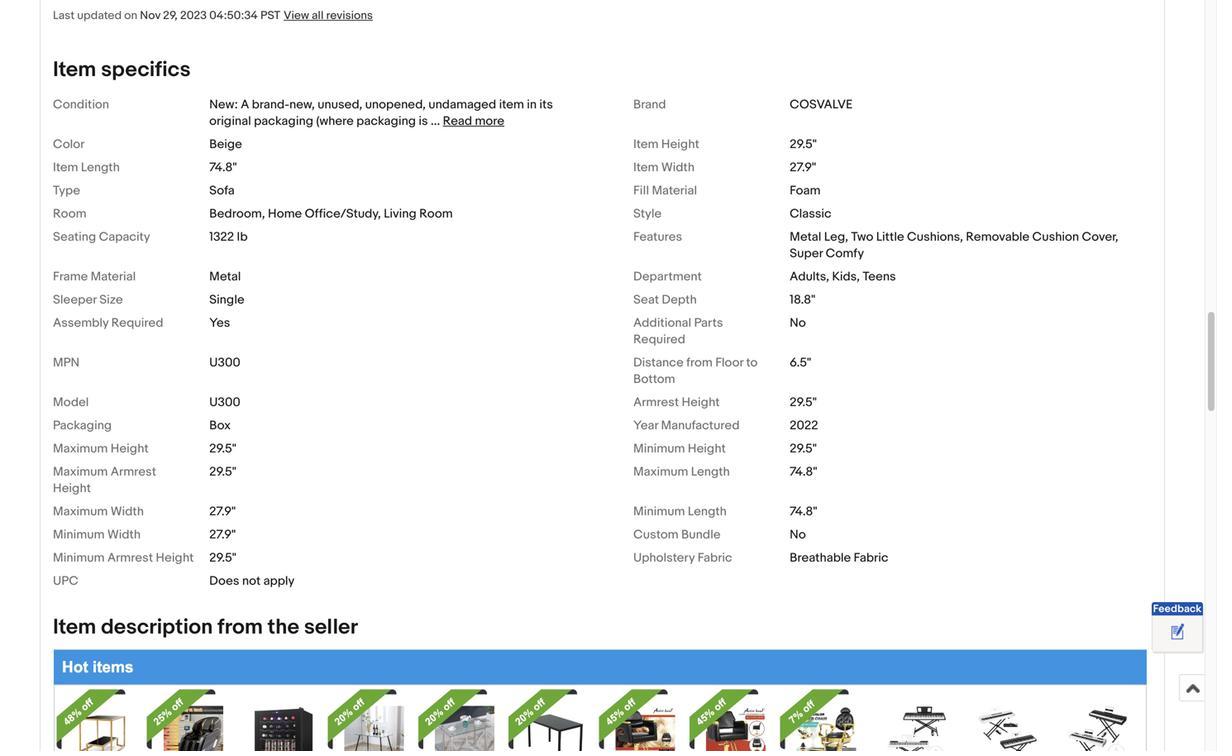 Task type: describe. For each thing, give the bounding box(es) containing it.
undamaged
[[429, 97, 497, 112]]

to
[[747, 355, 758, 370]]

1322 lb
[[209, 229, 248, 244]]

item specifics
[[53, 57, 191, 83]]

view all revisions link
[[280, 8, 373, 23]]

leg,
[[825, 229, 849, 244]]

maximum for maximum width
[[53, 504, 108, 519]]

foam
[[790, 183, 821, 198]]

original
[[209, 114, 251, 129]]

size
[[99, 292, 123, 307]]

armrest for maximum length
[[111, 464, 156, 479]]

does not apply
[[209, 574, 295, 589]]

assembly required
[[53, 316, 163, 330]]

teens
[[863, 269, 897, 284]]

1 room from the left
[[53, 206, 87, 221]]

04:50:34
[[209, 8, 258, 23]]

minimum height
[[634, 441, 726, 456]]

material for fill material
[[652, 183, 697, 198]]

sleeper size
[[53, 292, 123, 307]]

frame
[[53, 269, 88, 284]]

upholstery
[[634, 550, 695, 565]]

cosvalve
[[790, 97, 853, 112]]

read
[[443, 114, 472, 129]]

last
[[53, 8, 75, 23]]

sleeper
[[53, 292, 97, 307]]

is
[[419, 114, 428, 129]]

height for maximum height
[[111, 441, 149, 456]]

two
[[852, 229, 874, 244]]

74.8" for maximum length
[[790, 464, 818, 479]]

assembly
[[53, 316, 109, 330]]

height inside maximum armrest height
[[53, 481, 91, 496]]

read more
[[443, 114, 505, 129]]

...
[[431, 114, 440, 129]]

apply
[[264, 574, 295, 589]]

custom
[[634, 527, 679, 542]]

metal for metal leg, two little cushions, removable cushion cover, super comfy
[[790, 229, 822, 244]]

nov
[[140, 8, 161, 23]]

1 packaging from the left
[[254, 114, 314, 129]]

seating
[[53, 229, 96, 244]]

living
[[384, 206, 417, 221]]

new,
[[290, 97, 315, 112]]

type
[[53, 183, 80, 198]]

mpn
[[53, 355, 79, 370]]

item for item description from the seller
[[53, 615, 96, 640]]

minimum length
[[634, 504, 727, 519]]

manufactured
[[661, 418, 740, 433]]

74.8" for item length
[[209, 160, 237, 175]]

material for frame material
[[91, 269, 136, 284]]

additional parts required
[[634, 316, 724, 347]]

little
[[877, 229, 905, 244]]

a
[[241, 97, 249, 112]]

breathable fabric
[[790, 550, 889, 565]]

maximum width
[[53, 504, 144, 519]]

height for item height
[[662, 137, 700, 152]]

more
[[475, 114, 505, 129]]

lb
[[237, 229, 248, 244]]

adults, kids, teens
[[790, 269, 897, 284]]

no for custom bundle
[[790, 527, 806, 542]]

armrest height
[[634, 395, 720, 410]]

parts
[[695, 316, 724, 330]]

upc
[[53, 574, 78, 589]]

model
[[53, 395, 89, 410]]

on
[[124, 8, 137, 23]]

bottom
[[634, 372, 676, 387]]

maximum height
[[53, 441, 149, 456]]

office/study,
[[305, 206, 381, 221]]

super
[[790, 246, 823, 261]]

27.9" for item width
[[790, 160, 817, 175]]

unopened,
[[365, 97, 426, 112]]

brand-
[[252, 97, 290, 112]]

(where
[[316, 114, 354, 129]]

minimum width
[[53, 527, 141, 542]]

2022
[[790, 418, 819, 433]]

view
[[284, 8, 309, 23]]

6.5"
[[790, 355, 812, 370]]

depth
[[662, 292, 697, 307]]

width for maximum width
[[111, 504, 144, 519]]

u300 for mpn
[[209, 355, 241, 370]]

item for item specifics
[[53, 57, 96, 83]]

feedback
[[1154, 603, 1202, 616]]

minimum for minimum height
[[634, 441, 685, 456]]

item width
[[634, 160, 695, 175]]

18.8"
[[790, 292, 816, 307]]

adults,
[[790, 269, 830, 284]]

29,
[[163, 8, 178, 23]]

metal for metal
[[209, 269, 241, 284]]

not
[[242, 574, 261, 589]]

maximum for maximum height
[[53, 441, 108, 456]]

length for maximum length
[[691, 464, 730, 479]]

frame material
[[53, 269, 136, 284]]



Task type: vqa. For each thing, say whether or not it's contained in the screenshot.
Returns
no



Task type: locate. For each thing, give the bounding box(es) containing it.
required inside the additional parts required
[[634, 332, 686, 347]]

29.5" for maximum height
[[209, 441, 237, 456]]

metal
[[790, 229, 822, 244], [209, 269, 241, 284]]

the
[[268, 615, 299, 640]]

1 vertical spatial material
[[91, 269, 136, 284]]

0 vertical spatial material
[[652, 183, 697, 198]]

fill
[[634, 183, 650, 198]]

packaging down the 'unopened,' at top left
[[357, 114, 416, 129]]

length for minimum length
[[688, 504, 727, 519]]

minimum up "custom" in the right of the page
[[634, 504, 685, 519]]

item for item height
[[634, 137, 659, 152]]

1 vertical spatial 27.9"
[[209, 504, 236, 519]]

2 vertical spatial 74.8"
[[790, 504, 818, 519]]

cushion
[[1033, 229, 1080, 244]]

brand
[[634, 97, 666, 112]]

item for item length
[[53, 160, 78, 175]]

its
[[540, 97, 553, 112]]

0 horizontal spatial fabric
[[698, 550, 733, 565]]

minimum up upc
[[53, 550, 105, 565]]

description
[[101, 615, 213, 640]]

0 horizontal spatial required
[[111, 316, 163, 330]]

armrest down minimum width
[[107, 550, 153, 565]]

height down manufactured
[[688, 441, 726, 456]]

minimum down 'year'
[[634, 441, 685, 456]]

0 vertical spatial 74.8"
[[209, 160, 237, 175]]

u300 for model
[[209, 395, 241, 410]]

armrest inside maximum armrest height
[[111, 464, 156, 479]]

from inside distance from floor to bottom
[[687, 355, 713, 370]]

27.9" for maximum width
[[209, 504, 236, 519]]

new: a brand-new, unused, unopened, undamaged item in its original packaging (where packaging is ...
[[209, 97, 553, 129]]

packaging
[[53, 418, 112, 433]]

0 vertical spatial armrest
[[634, 395, 679, 410]]

74.8"
[[209, 160, 237, 175], [790, 464, 818, 479], [790, 504, 818, 519]]

1 vertical spatial metal
[[209, 269, 241, 284]]

in
[[527, 97, 537, 112]]

2 no from the top
[[790, 527, 806, 542]]

specifics
[[101, 57, 191, 83]]

distance from floor to bottom
[[634, 355, 758, 387]]

upholstery fabric
[[634, 550, 733, 565]]

year manufactured
[[634, 418, 740, 433]]

29.5" for minimum height
[[790, 441, 817, 456]]

2 vertical spatial armrest
[[107, 550, 153, 565]]

no up "breathable"
[[790, 527, 806, 542]]

width down item height
[[662, 160, 695, 175]]

1 horizontal spatial required
[[634, 332, 686, 347]]

u300 down "yes"
[[209, 355, 241, 370]]

1 vertical spatial from
[[218, 615, 263, 640]]

packaging down brand-
[[254, 114, 314, 129]]

height up description
[[156, 550, 194, 565]]

1 horizontal spatial packaging
[[357, 114, 416, 129]]

height for minimum height
[[688, 441, 726, 456]]

1 vertical spatial no
[[790, 527, 806, 542]]

material down item width
[[652, 183, 697, 198]]

0 vertical spatial 27.9"
[[790, 160, 817, 175]]

item description from the seller
[[53, 615, 358, 640]]

maximum for maximum length
[[634, 464, 689, 479]]

1 no from the top
[[790, 316, 806, 330]]

minimum for minimum width
[[53, 527, 105, 542]]

from left the
[[218, 615, 263, 640]]

height up manufactured
[[682, 395, 720, 410]]

1 vertical spatial length
[[691, 464, 730, 479]]

1 horizontal spatial metal
[[790, 229, 822, 244]]

maximum down packaging
[[53, 441, 108, 456]]

fabric for breathable fabric
[[854, 550, 889, 565]]

maximum up minimum width
[[53, 504, 108, 519]]

2 vertical spatial width
[[107, 527, 141, 542]]

minimum for minimum armrest height
[[53, 550, 105, 565]]

comfy
[[826, 246, 865, 261]]

0 vertical spatial u300
[[209, 355, 241, 370]]

armrest for upholstery fabric
[[107, 550, 153, 565]]

length
[[81, 160, 120, 175], [691, 464, 730, 479], [688, 504, 727, 519]]

no down '18.8"'
[[790, 316, 806, 330]]

maximum for maximum armrest height
[[53, 464, 108, 479]]

item up item width
[[634, 137, 659, 152]]

width up minimum armrest height
[[107, 527, 141, 542]]

2 room from the left
[[420, 206, 453, 221]]

0 vertical spatial width
[[662, 160, 695, 175]]

maximum down minimum height
[[634, 464, 689, 479]]

1 horizontal spatial material
[[652, 183, 697, 198]]

seat depth
[[634, 292, 697, 307]]

color
[[53, 137, 85, 152]]

fabric right "breathable"
[[854, 550, 889, 565]]

maximum length
[[634, 464, 730, 479]]

1 vertical spatial width
[[111, 504, 144, 519]]

1 vertical spatial 74.8"
[[790, 464, 818, 479]]

fabric for upholstery fabric
[[698, 550, 733, 565]]

cover,
[[1083, 229, 1119, 244]]

0 vertical spatial metal
[[790, 229, 822, 244]]

width for item width
[[662, 160, 695, 175]]

item
[[53, 57, 96, 83], [634, 137, 659, 152], [53, 160, 78, 175], [634, 160, 659, 175], [53, 615, 96, 640]]

item for item width
[[634, 160, 659, 175]]

27.9"
[[790, 160, 817, 175], [209, 504, 236, 519], [209, 527, 236, 542]]

features
[[634, 229, 683, 244]]

home
[[268, 206, 302, 221]]

room down type
[[53, 206, 87, 221]]

0 horizontal spatial metal
[[209, 269, 241, 284]]

revisions
[[326, 8, 373, 23]]

74.8" down 2022
[[790, 464, 818, 479]]

height up maximum armrest height
[[111, 441, 149, 456]]

item length
[[53, 160, 120, 175]]

new:
[[209, 97, 238, 112]]

unused,
[[318, 97, 363, 112]]

maximum inside maximum armrest height
[[53, 464, 108, 479]]

packaging
[[254, 114, 314, 129], [357, 114, 416, 129]]

fabric
[[698, 550, 733, 565], [854, 550, 889, 565]]

29.5" for armrest height
[[790, 395, 817, 410]]

0 horizontal spatial from
[[218, 615, 263, 640]]

bundle
[[682, 527, 721, 542]]

2 vertical spatial 27.9"
[[209, 527, 236, 542]]

0 vertical spatial from
[[687, 355, 713, 370]]

required down additional on the right top
[[634, 332, 686, 347]]

sofa
[[209, 183, 235, 198]]

item up type
[[53, 160, 78, 175]]

1 vertical spatial u300
[[209, 395, 241, 410]]

u300
[[209, 355, 241, 370], [209, 395, 241, 410]]

minimum down maximum width
[[53, 527, 105, 542]]

breathable
[[790, 550, 851, 565]]

1 fabric from the left
[[698, 550, 733, 565]]

bedroom, home office/study, living room
[[209, 206, 453, 221]]

custom bundle
[[634, 527, 721, 542]]

0 horizontal spatial packaging
[[254, 114, 314, 129]]

1 u300 from the top
[[209, 355, 241, 370]]

1 horizontal spatial from
[[687, 355, 713, 370]]

29.5" for item height
[[790, 137, 817, 152]]

seating capacity
[[53, 229, 150, 244]]

room right 'living'
[[420, 206, 453, 221]]

fabric down bundle
[[698, 550, 733, 565]]

does
[[209, 574, 239, 589]]

width up minimum width
[[111, 504, 144, 519]]

item down upc
[[53, 615, 96, 640]]

updated
[[77, 8, 122, 23]]

yes
[[209, 316, 230, 330]]

metal leg, two little cushions, removable cushion cover, super comfy
[[790, 229, 1119, 261]]

all
[[312, 8, 324, 23]]

capacity
[[99, 229, 150, 244]]

bedroom,
[[209, 206, 265, 221]]

2 packaging from the left
[[357, 114, 416, 129]]

year
[[634, 418, 659, 433]]

height for armrest height
[[682, 395, 720, 410]]

from left floor
[[687, 355, 713, 370]]

2 fabric from the left
[[854, 550, 889, 565]]

length up bundle
[[688, 504, 727, 519]]

length down minimum height
[[691, 464, 730, 479]]

27.9" for minimum width
[[209, 527, 236, 542]]

material up size
[[91, 269, 136, 284]]

width for minimum width
[[107, 527, 141, 542]]

u300 up box
[[209, 395, 241, 410]]

2 u300 from the top
[[209, 395, 241, 410]]

department
[[634, 269, 702, 284]]

last updated on nov 29, 2023 04:50:34 pst view all revisions
[[53, 8, 373, 23]]

height up maximum width
[[53, 481, 91, 496]]

1322
[[209, 229, 234, 244]]

beige
[[209, 137, 242, 152]]

1 vertical spatial required
[[634, 332, 686, 347]]

room
[[53, 206, 87, 221], [420, 206, 453, 221]]

0 vertical spatial length
[[81, 160, 120, 175]]

read more button
[[443, 114, 505, 129]]

cushions,
[[908, 229, 964, 244]]

29.5" for minimum armrest height
[[209, 550, 237, 565]]

item up condition
[[53, 57, 96, 83]]

height up item width
[[662, 137, 700, 152]]

required
[[111, 316, 163, 330], [634, 332, 686, 347]]

metal up super
[[790, 229, 822, 244]]

29.5"
[[790, 137, 817, 152], [790, 395, 817, 410], [209, 441, 237, 456], [790, 441, 817, 456], [209, 464, 237, 479], [209, 550, 237, 565]]

material
[[652, 183, 697, 198], [91, 269, 136, 284]]

metal inside metal leg, two little cushions, removable cushion cover, super comfy
[[790, 229, 822, 244]]

metal up single
[[209, 269, 241, 284]]

1 horizontal spatial room
[[420, 206, 453, 221]]

0 vertical spatial no
[[790, 316, 806, 330]]

0 horizontal spatial room
[[53, 206, 87, 221]]

29.5" for maximum armrest height
[[209, 464, 237, 479]]

armrest down bottom
[[634, 395, 679, 410]]

74.8" for minimum length
[[790, 504, 818, 519]]

seller
[[304, 615, 358, 640]]

0 horizontal spatial material
[[91, 269, 136, 284]]

single
[[209, 292, 245, 307]]

seat
[[634, 292, 659, 307]]

length down color
[[81, 160, 120, 175]]

length for item length
[[81, 160, 120, 175]]

0 vertical spatial required
[[111, 316, 163, 330]]

no for additional parts required
[[790, 316, 806, 330]]

removable
[[967, 229, 1030, 244]]

minimum for minimum length
[[634, 504, 685, 519]]

2 vertical spatial length
[[688, 504, 727, 519]]

item
[[499, 97, 524, 112]]

item up fill
[[634, 160, 659, 175]]

74.8" up "breathable"
[[790, 504, 818, 519]]

maximum down maximum height
[[53, 464, 108, 479]]

armrest down maximum height
[[111, 464, 156, 479]]

1 horizontal spatial fabric
[[854, 550, 889, 565]]

74.8" up sofa
[[209, 160, 237, 175]]

required down size
[[111, 316, 163, 330]]

1 vertical spatial armrest
[[111, 464, 156, 479]]



